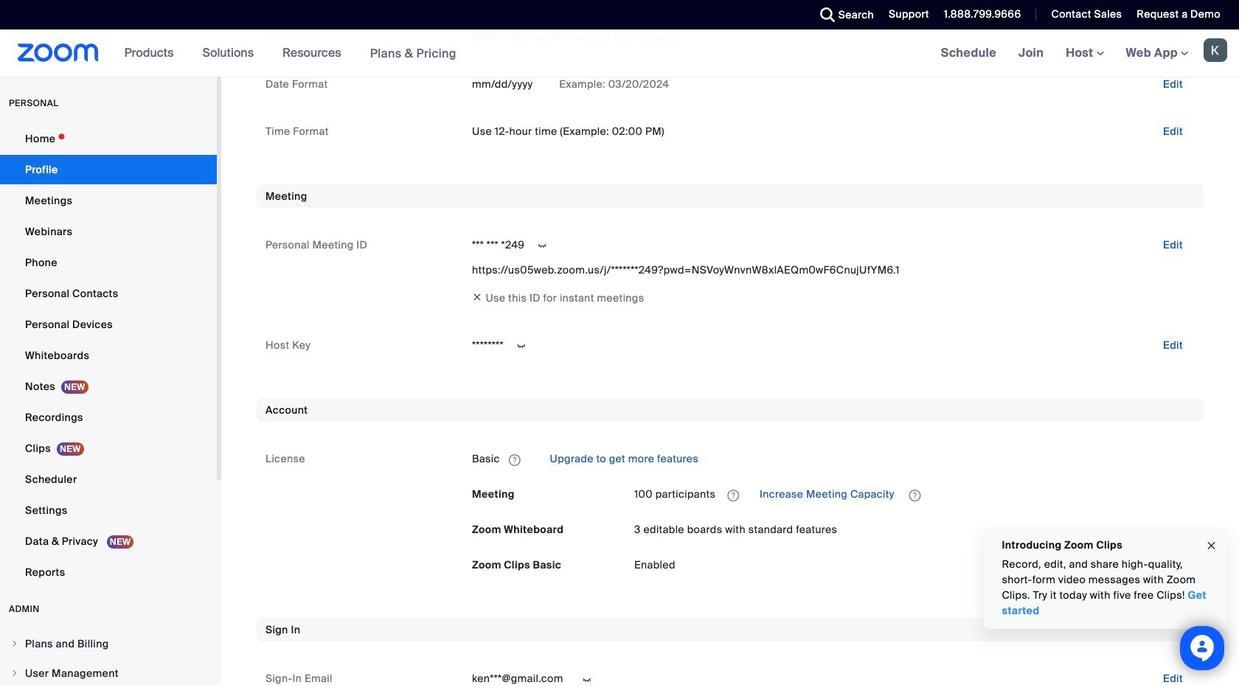 Task type: describe. For each thing, give the bounding box(es) containing it.
profile picture image
[[1204, 38, 1227, 62]]

zoom logo image
[[18, 44, 99, 62]]

admin menu menu
[[0, 630, 217, 685]]

0 vertical spatial application
[[472, 447, 1195, 471]]

close image
[[1206, 537, 1218, 554]]

learn more about your meeting license image
[[723, 489, 744, 502]]

1 vertical spatial application
[[634, 483, 1195, 506]]

product information navigation
[[113, 30, 468, 77]]

meetings navigation
[[930, 30, 1239, 77]]

learn more about your license type image
[[507, 455, 522, 465]]

right image
[[10, 669, 19, 678]]



Task type: locate. For each thing, give the bounding box(es) containing it.
1 menu item from the top
[[0, 630, 217, 658]]

show host key image
[[510, 340, 533, 353]]

personal menu menu
[[0, 124, 217, 589]]

banner
[[0, 30, 1239, 77]]

application
[[472, 447, 1195, 471], [634, 483, 1195, 506]]

2 menu item from the top
[[0, 659, 217, 685]]

1 vertical spatial menu item
[[0, 659, 217, 685]]

menu item
[[0, 630, 217, 658], [0, 659, 217, 685]]

0 vertical spatial menu item
[[0, 630, 217, 658]]

right image
[[10, 640, 19, 648]]

show personal meeting id image
[[531, 239, 554, 252]]



Task type: vqa. For each thing, say whether or not it's contained in the screenshot.
The Zoom Logo
yes



